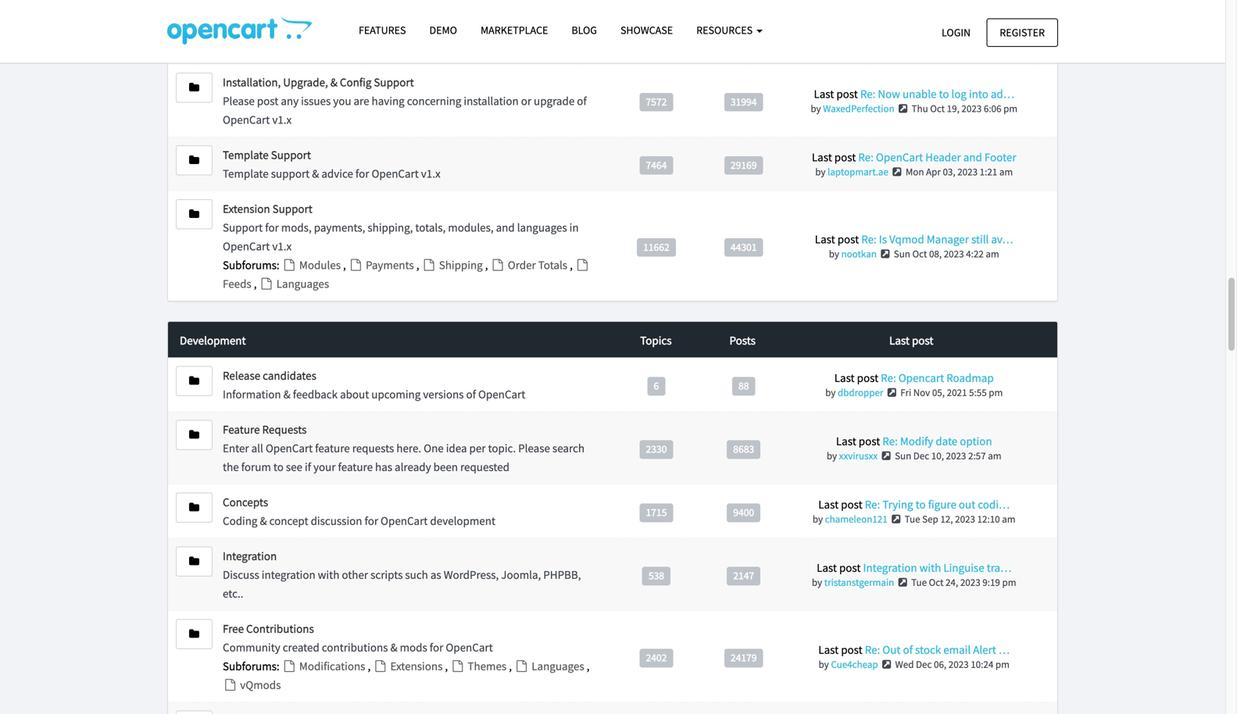 Task type: locate. For each thing, give the bounding box(es) containing it.
file o image
[[348, 259, 364, 271], [282, 661, 297, 672], [373, 661, 388, 672], [450, 661, 465, 672], [223, 679, 238, 691]]

alert
[[973, 643, 997, 658]]

wrong
[[881, 23, 912, 38]]

template right template support image
[[223, 147, 269, 162]]

information
[[223, 387, 281, 402]]

support inside installation, upgrade, & config support please post any issues you are having concerning installation or upgrade of opencart v1.x
[[374, 75, 414, 89]]

all
[[251, 441, 263, 456]]

opencart down extension
[[223, 239, 270, 254]]

re: for re: opencart header and footer
[[859, 150, 874, 164]]

last up by nootkan on the right top
[[815, 232, 835, 247]]

you
[[333, 93, 351, 108]]

last up by tristanstgermain
[[817, 561, 837, 575]]

view the latest post image right xxvirusxx link
[[880, 451, 893, 461]]

modifications
[[297, 659, 368, 674]]

file o image down created
[[282, 661, 297, 672]]

opencart inside template support template support & advice for opencart v1.x
[[372, 166, 419, 181]]

by left nootkan
[[829, 247, 840, 260]]

opencart inside concepts coding & concept discussion for opencart development
[[381, 514, 428, 529]]

here
[[282, 39, 304, 54]]

wed dec 06, 2023 10:24 pm
[[896, 658, 1010, 671]]

tue for trying
[[905, 513, 921, 526]]

concepts coding & concept discussion for opencart development
[[223, 495, 496, 529]]

& inside concepts coding & concept discussion for opencart development
[[260, 514, 267, 529]]

2023 down out
[[955, 513, 976, 526]]

post up xxvirusxx link
[[859, 434, 880, 449]]

codi…
[[978, 497, 1010, 512]]

am down the av…
[[986, 247, 1000, 260]]

tristanstgermain
[[825, 576, 894, 589]]

0 vertical spatial sun
[[894, 247, 911, 260]]

view the latest post image left fri
[[886, 388, 899, 398]]

tra…
[[987, 561, 1012, 575]]

concepts link
[[223, 495, 268, 510]]

languages link right the themes
[[514, 659, 587, 674]]

0 horizontal spatial and
[[496, 220, 515, 235]]

0 horizontal spatial languages
[[274, 276, 329, 291]]

marketplace
[[481, 23, 548, 37]]

2 template from the top
[[223, 166, 269, 181]]

re: inside re: wrong total price to ever… sat mar 25, 2023 9:31 pm
[[863, 23, 878, 38]]

by left 'chameleon121'
[[813, 513, 823, 526]]

support
[[271, 166, 310, 181]]

1 vertical spatial and
[[496, 220, 515, 235]]

by for last post re: out of stock email alert …
[[819, 658, 829, 671]]

post up dbdropper link
[[857, 371, 879, 386]]

1 vertical spatial sun
[[895, 450, 912, 463]]

opencart down requests
[[266, 441, 313, 456]]

post up by waxedperfection
[[837, 86, 858, 101]]

advice
[[322, 166, 353, 181]]

post for last post re: out of stock email alert …
[[841, 643, 863, 658]]

support up support
[[271, 147, 311, 162]]

post for last post re: trying to figure out codi…
[[841, 497, 863, 512]]

post for last post
[[912, 333, 934, 348]]

08,
[[929, 247, 942, 260]]

last post re: opencart roadmap
[[835, 371, 994, 386]]

payments
[[364, 258, 416, 272]]

one
[[424, 441, 444, 456]]

tue down last post re: trying to figure out codi… in the bottom of the page
[[905, 513, 921, 526]]

re: wrong total price to ever… sat mar 25, 2023 9:31 pm
[[863, 23, 1012, 52]]

1 vertical spatial oct
[[913, 247, 927, 260]]

re: opencart header and footer link
[[859, 150, 1017, 164]]

email
[[944, 643, 971, 658]]

re: left the out
[[865, 643, 880, 658]]

pm for integration with linguise tra…
[[1003, 576, 1017, 589]]

2023 down the manager
[[944, 247, 964, 260]]

2023 for stock
[[949, 658, 969, 671]]

0 vertical spatial bug
[[223, 21, 242, 36]]

by left waxedperfection "link"
[[811, 102, 821, 115]]

opencart inside extension support support for mods, payments, shipping, totals, modules, and languages in opencart v1.x
[[223, 239, 270, 254]]

last up by waxedperfection
[[814, 86, 834, 101]]

2023 for and
[[958, 165, 978, 178]]

oct down integration with linguise tra… link
[[929, 576, 944, 589]]

here.
[[397, 441, 421, 456]]

log
[[952, 86, 967, 101]]

file o image inside modules link
[[282, 259, 297, 271]]

concepts
[[223, 495, 268, 510]]

re: for re: modify date option
[[883, 434, 898, 449]]

view the latest post image down the out
[[880, 660, 893, 670]]

1 vertical spatial template
[[223, 166, 269, 181]]

0 horizontal spatial integration
[[223, 549, 277, 564]]

view the latest post image left thu
[[897, 104, 910, 114]]

1 horizontal spatial with
[[920, 561, 941, 575]]

2023 for manager
[[944, 247, 964, 260]]

feature up your
[[315, 441, 350, 456]]

laptopmart.ae link
[[828, 165, 889, 178]]

& right coding
[[260, 514, 267, 529]]

0 vertical spatial tue
[[905, 513, 921, 526]]

re: up dbdropper
[[881, 371, 896, 386]]

1 horizontal spatial and
[[964, 150, 982, 164]]

demo link
[[418, 16, 469, 44]]

2 vertical spatial of
[[903, 643, 913, 658]]

1 horizontal spatial of
[[577, 93, 587, 108]]

by for last post integration with linguise tra…
[[812, 576, 822, 589]]

file o image inside order totals link
[[490, 259, 506, 271]]

file o image for payments
[[348, 259, 364, 271]]

by left the tristanstgermain
[[812, 576, 822, 589]]

opencart inside release candidates information & feedback about upcoming versions of opencart
[[478, 387, 526, 402]]

file o image right extensions
[[450, 661, 465, 672]]

is
[[879, 232, 887, 247]]

24179
[[731, 651, 757, 665]]

for down extension support link
[[265, 220, 279, 235]]

sun down vqmod
[[894, 247, 911, 260]]

0 vertical spatial view the latest post image
[[879, 249, 892, 259]]

1 vertical spatial dec
[[916, 658, 932, 671]]

0 vertical spatial languages link
[[259, 276, 329, 291]]

post for last post re: now unable to log into ad…
[[837, 86, 858, 101]]

v1.x down any
[[272, 112, 292, 127]]

sat
[[904, 39, 918, 52]]

with left the other
[[318, 568, 340, 583]]

& left advice
[[312, 166, 319, 181]]

5:55
[[969, 386, 987, 399]]

contributions
[[322, 640, 388, 655]]

last for last post re: out of stock email alert …
[[819, 643, 839, 658]]

file o image inside the vqmods link
[[223, 679, 238, 691]]

concepts image
[[189, 502, 199, 513]]

view the latest post image
[[897, 104, 910, 114], [891, 167, 904, 177], [880, 451, 893, 461], [890, 515, 903, 525], [880, 660, 893, 670]]

last up by cue4cheap
[[819, 643, 839, 658]]

1 vertical spatial languages
[[529, 659, 587, 674]]

by left 'xxvirusxx'
[[827, 450, 837, 463]]

file o image inside payments link
[[348, 259, 364, 271]]

file o image right modules
[[348, 259, 364, 271]]

languages link down modules link
[[259, 276, 329, 291]]

last post re: opencart header and footer
[[812, 150, 1017, 164]]

am down footer
[[1000, 165, 1013, 178]]

oct for vqmod
[[913, 247, 927, 260]]

view the latest post image left mon
[[891, 167, 904, 177]]

subforums: up feeds
[[223, 258, 280, 272]]

by laptopmart.ae
[[816, 165, 889, 178]]

bug reports image
[[189, 28, 199, 39]]

with
[[920, 561, 941, 575], [318, 568, 340, 583]]

pm right 5:55
[[989, 386, 1003, 399]]

wordpress,
[[444, 568, 499, 583]]

last up 'by laptopmart.ae'
[[812, 150, 832, 164]]

to inside the feature requests enter all opencart feature requests here. one idea per topic. please search the forum to see if your feature has already been requested
[[273, 460, 284, 475]]

with inside integration discuss integration with other scripts such as wordpress, joomla, phpbb, etc..
[[318, 568, 340, 583]]

0 vertical spatial please
[[223, 93, 255, 108]]

languages down modules link
[[274, 276, 329, 291]]

am for re: modify date option
[[988, 450, 1002, 463]]

been
[[434, 460, 458, 475]]

0 horizontal spatial languages link
[[259, 276, 329, 291]]

file o image inside feeds link
[[575, 259, 590, 271]]

subforums: for vqmods
[[223, 659, 280, 674]]

feature
[[315, 441, 350, 456], [338, 460, 373, 475]]

am right 2:57
[[988, 450, 1002, 463]]

to up 9:31
[[968, 23, 978, 38]]

post up by nootkan on the right top
[[838, 232, 859, 247]]

shipping
[[437, 258, 485, 272]]

1:21
[[980, 165, 998, 178]]

1 vertical spatial tue
[[912, 576, 927, 589]]

of right 'upgrade'
[[577, 93, 587, 108]]

of right versions
[[466, 387, 476, 402]]

post
[[837, 86, 858, 101], [257, 93, 279, 108], [835, 150, 856, 164], [838, 232, 859, 247], [912, 333, 934, 348], [857, 371, 879, 386], [859, 434, 880, 449], [841, 497, 863, 512], [840, 561, 861, 575], [841, 643, 863, 658]]

vqmod
[[890, 232, 925, 247]]

0 vertical spatial template
[[223, 147, 269, 162]]

re: up laptopmart.ae link
[[859, 150, 874, 164]]

to up sep
[[916, 497, 926, 512]]

or
[[521, 93, 532, 108]]

file o image for extensions
[[373, 661, 388, 672]]

please down 'installation,'
[[223, 93, 255, 108]]

option
[[960, 434, 992, 449]]

view the latest post image for modify
[[880, 451, 893, 461]]

free contributions community created contributions & mods for opencart
[[223, 622, 493, 655]]

view the latest post image down the is
[[879, 249, 892, 259]]

& up you
[[330, 75, 338, 89]]

into
[[969, 86, 989, 101]]

0 horizontal spatial of
[[466, 387, 476, 402]]

total
[[915, 23, 939, 38]]

opencart down 'installation,'
[[223, 112, 270, 127]]

integration image
[[189, 556, 199, 567]]

post left any
[[257, 93, 279, 108]]

discuss
[[223, 568, 259, 583]]

am
[[1000, 165, 1013, 178], [986, 247, 1000, 260], [988, 450, 1002, 463], [1002, 513, 1016, 526]]

installation, upgrade, & config support image
[[189, 82, 199, 93]]

search
[[553, 441, 585, 456]]

sun down last post re: modify date option
[[895, 450, 912, 463]]

2023 for option
[[946, 450, 967, 463]]

file o image down the mods,
[[282, 259, 297, 271]]

tue down last post integration with linguise tra…
[[912, 576, 927, 589]]

1 horizontal spatial languages link
[[514, 659, 587, 674]]

subforums:
[[223, 258, 280, 272], [223, 659, 280, 674]]

chameleon121 link
[[825, 513, 888, 526]]

1 subforums: from the top
[[223, 258, 280, 272]]

by for last post re: opencart roadmap
[[826, 386, 836, 399]]

pm down ad…
[[1004, 102, 1018, 115]]

1 horizontal spatial please
[[518, 441, 550, 456]]

1 vertical spatial please
[[518, 441, 550, 456]]

manager
[[927, 232, 969, 247]]

xxvirusxx
[[839, 450, 878, 463]]

for right advice
[[356, 166, 369, 181]]

for right mods on the left of the page
[[430, 640, 444, 655]]

2023 down linguise
[[961, 576, 981, 589]]

post for last post integration with linguise tra…
[[840, 561, 861, 575]]

0 vertical spatial v1.x
[[272, 112, 292, 127]]

extension support image
[[189, 209, 199, 220]]

dec down stock
[[916, 658, 932, 671]]

,
[[343, 258, 348, 272], [416, 258, 422, 272], [485, 258, 490, 272], [570, 258, 575, 272], [254, 276, 259, 291], [368, 659, 373, 674], [445, 659, 450, 674], [509, 659, 514, 674], [587, 659, 590, 674]]

by for last post re: is vqmod manager still av…
[[829, 247, 840, 260]]

file o image for modifications
[[282, 661, 297, 672]]

v1.x inside template support template support & advice for opencart v1.x
[[421, 166, 441, 181]]

2023 down the date
[[946, 450, 967, 463]]

community
[[223, 640, 280, 655]]

2023 for tra…
[[961, 576, 981, 589]]

to left log
[[939, 86, 949, 101]]

view the latest post image
[[879, 249, 892, 259], [886, 388, 899, 398], [897, 578, 910, 588]]

by cue4cheap
[[819, 658, 878, 671]]

1 vertical spatial view the latest post image
[[886, 388, 899, 398]]

of inside release candidates information & feedback about upcoming versions of opencart
[[466, 387, 476, 402]]

languages for file o icon to the right of feeds
[[274, 276, 329, 291]]

post up by tristanstgermain
[[840, 561, 861, 575]]

totals,
[[415, 220, 446, 235]]

concerning
[[407, 93, 462, 108]]

0 horizontal spatial please
[[223, 93, 255, 108]]

19739
[[731, 32, 757, 45]]

v1.x down the mods,
[[272, 239, 292, 254]]

mods
[[400, 640, 427, 655]]

bug reports link
[[223, 21, 282, 36]]

last up the last post re: opencart roadmap
[[890, 333, 910, 348]]

0 vertical spatial of
[[577, 93, 587, 108]]

2 vertical spatial v1.x
[[272, 239, 292, 254]]

0 horizontal spatial with
[[318, 568, 340, 583]]

2 vertical spatial oct
[[929, 576, 944, 589]]

2 horizontal spatial of
[[903, 643, 913, 658]]

release candidates link
[[223, 368, 317, 383]]

file o image inside shipping link
[[422, 259, 437, 271]]

integration link
[[223, 549, 277, 564]]

register
[[1000, 25, 1045, 39]]

installation,
[[223, 75, 281, 89]]

view the latest post image down trying
[[890, 515, 903, 525]]

0 vertical spatial oct
[[930, 102, 945, 115]]

chameleon121
[[825, 513, 888, 526]]

file o image left order
[[490, 259, 506, 271]]

last for last post re: opencart roadmap
[[835, 371, 855, 386]]

last for last post
[[890, 333, 910, 348]]

order totals link
[[490, 258, 570, 272]]

re: left wrong
[[863, 23, 878, 38]]

contributions
[[246, 622, 314, 636]]

0 vertical spatial and
[[964, 150, 982, 164]]

view the latest post image for is
[[879, 249, 892, 259]]

0 vertical spatial languages
[[274, 276, 329, 291]]

pm down ever… on the right top of the page
[[995, 39, 1009, 52]]

subforums: down community
[[223, 659, 280, 674]]

2023 right 03,
[[958, 165, 978, 178]]

still
[[972, 232, 989, 247]]

dec for date
[[914, 450, 930, 463]]

2 vertical spatial view the latest post image
[[897, 578, 910, 588]]

last post
[[890, 333, 934, 348]]

last up by xxvirusxx
[[836, 434, 857, 449]]

with left linguise
[[920, 561, 941, 575]]

opencart inside the feature requests enter all opencart feature requests here. one idea per topic. please search the forum to see if your feature has already been requested
[[266, 441, 313, 456]]

2023 for figure
[[955, 513, 976, 526]]

file o image
[[282, 259, 297, 271], [422, 259, 437, 271], [490, 259, 506, 271], [575, 259, 590, 271], [259, 278, 274, 290], [514, 661, 529, 672]]

joomla,
[[501, 568, 541, 583]]

12:10
[[978, 513, 1000, 526]]

19,
[[947, 102, 960, 115]]

of up wed
[[903, 643, 913, 658]]

feature requests enter all opencart feature requests here. one idea per topic. please search the forum to see if your feature has already been requested
[[223, 422, 585, 475]]

03,
[[943, 165, 956, 178]]

view the latest post image for out
[[880, 660, 893, 670]]

dec down the modify
[[914, 450, 930, 463]]

v1.x
[[272, 112, 292, 127], [421, 166, 441, 181], [272, 239, 292, 254]]

to inside re: wrong total price to ever… sat mar 25, 2023 9:31 pm
[[968, 23, 978, 38]]

bug left the reports
[[223, 21, 242, 36]]

1 vertical spatial v1.x
[[421, 166, 441, 181]]

& inside template support template support & advice for opencart v1.x
[[312, 166, 319, 181]]

re: for re: now unable to log into ad…
[[861, 86, 876, 101]]

pm for re: out of stock email alert …
[[996, 658, 1010, 671]]

re: up waxedperfection
[[861, 86, 876, 101]]

2023 down price
[[953, 39, 973, 52]]

& down candidates
[[283, 387, 291, 402]]

0 vertical spatial subforums:
[[223, 258, 280, 272]]

extension support link
[[223, 201, 313, 216]]

post up opencart
[[912, 333, 934, 348]]

1 horizontal spatial integration
[[863, 561, 917, 575]]

1 vertical spatial subforums:
[[223, 659, 280, 674]]

av…
[[991, 232, 1014, 247]]

by for last post re: modify date option
[[827, 450, 837, 463]]

file o image for themes
[[450, 661, 465, 672]]

by left laptopmart.ae link
[[816, 165, 826, 178]]

post up cue4cheap
[[841, 643, 863, 658]]

2 subforums: from the top
[[223, 659, 280, 674]]

re: up 'chameleon121'
[[865, 497, 880, 512]]

1 vertical spatial bug
[[223, 39, 242, 54]]

forum
[[241, 460, 271, 475]]

last up by dbdropper
[[835, 371, 855, 386]]

for inside template support template support & advice for opencart v1.x
[[356, 166, 369, 181]]

for inside the free contributions community created contributions & mods for opencart
[[430, 640, 444, 655]]

post up by chameleon121
[[841, 497, 863, 512]]

view the latest post image for opencart
[[886, 388, 899, 398]]

dbdropper
[[838, 386, 884, 399]]

file o image inside themes link
[[450, 661, 465, 672]]

support up the mods,
[[272, 201, 313, 216]]

by left dbdropper link
[[826, 386, 836, 399]]

v1.x inside extension support support for mods, payments, shipping, totals, modules, and languages in opencart v1.x
[[272, 239, 292, 254]]

file o image down contributions
[[373, 661, 388, 672]]

cue4cheap link
[[831, 658, 878, 671]]

please inside the feature requests enter all opencart feature requests here. one idea per topic. please search the forum to see if your feature has already been requested
[[518, 441, 550, 456]]

config
[[340, 75, 372, 89]]

file o image down community
[[223, 679, 238, 691]]

1 horizontal spatial languages
[[529, 659, 587, 674]]

0 vertical spatial dec
[[914, 450, 930, 463]]

modules
[[297, 258, 343, 272]]

1 vertical spatial of
[[466, 387, 476, 402]]

feature down requests
[[338, 460, 373, 475]]

file o image inside extensions link
[[373, 661, 388, 672]]

& inside release candidates information & feedback about upcoming versions of opencart
[[283, 387, 291, 402]]

release candidates image
[[189, 376, 199, 387]]

by xxvirusxx
[[827, 450, 878, 463]]

and up "mon apr 03, 2023 1:21 am"
[[964, 150, 982, 164]]

by chameleon121
[[813, 513, 888, 526]]

& inside installation, upgrade, & config support please post any issues you are having concerning installation or upgrade of opencart v1.x
[[330, 75, 338, 89]]

file o image inside "modifications" link
[[282, 661, 297, 672]]

1 vertical spatial languages link
[[514, 659, 587, 674]]

2023 for to
[[962, 102, 982, 115]]

support up having on the top left of page
[[374, 75, 414, 89]]

v1.x inside installation, upgrade, & config support please post any issues you are having concerning installation or upgrade of opencart v1.x
[[272, 112, 292, 127]]

post for last post re: opencart header and footer
[[835, 150, 856, 164]]

2023 down into at the top right of page
[[962, 102, 982, 115]]

3042
[[646, 32, 667, 45]]

please right topic. in the bottom of the page
[[518, 441, 550, 456]]

for inside concepts coding & concept discussion for opencart development
[[365, 514, 378, 529]]

bug down bug reports link
[[223, 39, 242, 54]]

1 vertical spatial feature
[[338, 460, 373, 475]]



Task type: describe. For each thing, give the bounding box(es) containing it.
linguise
[[944, 561, 985, 575]]

sun for modify
[[895, 450, 912, 463]]

with for linguise
[[920, 561, 941, 575]]

re: for re: opencart roadmap
[[881, 371, 896, 386]]

support down extension
[[223, 220, 263, 235]]

am for re: trying to figure out codi…
[[1002, 513, 1016, 526]]

2 bug from the top
[[223, 39, 242, 54]]

already
[[395, 460, 431, 475]]

other
[[342, 568, 368, 583]]

opencart
[[899, 371, 944, 386]]

by tristanstgermain
[[812, 576, 894, 589]]

requests
[[262, 422, 307, 437]]

as
[[431, 568, 441, 583]]

by dbdropper
[[826, 386, 884, 399]]

integration with linguise tra… link
[[863, 561, 1012, 575]]

modifications link
[[282, 659, 368, 674]]

by waxedperfection
[[811, 102, 895, 115]]

re: is vqmod manager still av… link
[[862, 232, 1014, 247]]

ad…
[[991, 86, 1015, 101]]

and inside extension support support for mods, payments, shipping, totals, modules, and languages in opencart v1.x
[[496, 220, 515, 235]]

mods,
[[281, 220, 312, 235]]

resources link
[[685, 16, 775, 44]]

file o image for vqmods
[[223, 679, 238, 691]]

vqmods
[[238, 678, 281, 693]]

nov
[[914, 386, 930, 399]]

posts
[[730, 333, 756, 348]]

12,
[[941, 513, 953, 526]]

post for last post re: opencart roadmap
[[857, 371, 879, 386]]

pm for re: now unable to log into ad…
[[1004, 102, 1018, 115]]

versions
[[423, 387, 464, 402]]

integration discuss integration with other scripts such as wordpress, joomla, phpbb, etc..
[[223, 549, 581, 601]]

6
[[654, 379, 659, 393]]

of inside installation, upgrade, & config support please post any issues you are having concerning installation or upgrade of opencart v1.x
[[577, 93, 587, 108]]

modules link
[[282, 258, 343, 272]]

view the latest post image for opencart
[[891, 167, 904, 177]]

file o image for shipping link
[[422, 259, 437, 271]]

24,
[[946, 576, 959, 589]]

scripts
[[371, 568, 403, 583]]

9:19
[[983, 576, 1001, 589]]

please inside installation, upgrade, & config support please post any issues you are having concerning installation or upgrade of opencart v1.x
[[223, 93, 255, 108]]

by for last post re: trying to figure out codi…
[[813, 513, 823, 526]]

7572
[[646, 95, 667, 108]]

subforums: for feeds
[[223, 258, 280, 272]]

pm for re: opencart roadmap
[[989, 386, 1003, 399]]

post inside installation, upgrade, & config support please post any issues you are having concerning installation or upgrade of opencart v1.x
[[257, 93, 279, 108]]

shipping link
[[422, 258, 485, 272]]

9400
[[733, 506, 754, 519]]

integration inside integration discuss integration with other scripts such as wordpress, joomla, phpbb, etc..
[[223, 549, 277, 564]]

6:06
[[984, 102, 1002, 115]]

release
[[223, 368, 260, 383]]

footer
[[985, 150, 1017, 164]]

file o image right feeds
[[259, 278, 274, 290]]

re: for re: out of stock email alert …
[[865, 643, 880, 658]]

languages for file o icon right of the themes
[[529, 659, 587, 674]]

last for last post re: now unable to log into ad…
[[814, 86, 834, 101]]

feature requests link
[[223, 422, 307, 437]]

last for last post re: trying to figure out codi…
[[819, 497, 839, 512]]

by for last post re: opencart header and footer
[[816, 165, 826, 178]]

am for re: opencart header and footer
[[1000, 165, 1013, 178]]

2023 inside re: wrong total price to ever… sat mar 25, 2023 9:31 pm
[[953, 39, 973, 52]]

per
[[469, 441, 486, 456]]

template support image
[[189, 155, 199, 166]]

9:31
[[975, 39, 993, 52]]

1 bug from the top
[[223, 21, 242, 36]]

tue for with
[[912, 576, 927, 589]]

mon apr 03, 2023 1:21 am
[[906, 165, 1013, 178]]

feature requests image
[[189, 430, 199, 441]]

& inside the free contributions community created contributions & mods for opencart
[[390, 640, 398, 655]]

file o image right the themes
[[514, 661, 529, 672]]

29169
[[731, 158, 757, 172]]

candidates
[[263, 368, 317, 383]]

if
[[305, 460, 311, 475]]

nootkan link
[[842, 247, 877, 260]]

roadmap
[[947, 371, 994, 386]]

file o image for feeds link
[[575, 259, 590, 271]]

free
[[223, 622, 244, 636]]

post for last post re: modify date option
[[859, 434, 880, 449]]

file o image for modules link
[[282, 259, 297, 271]]

31994
[[731, 95, 757, 108]]

last for last post integration with linguise tra…
[[817, 561, 837, 575]]

view the latest post image for trying
[[890, 515, 903, 525]]

file o image for order totals link
[[490, 259, 506, 271]]

requests
[[352, 441, 394, 456]]

having
[[372, 93, 405, 108]]

last for last post re: opencart header and footer
[[812, 150, 832, 164]]

mar
[[920, 39, 936, 52]]

opencart inside installation, upgrade, & config support please post any issues you are having concerning installation or upgrade of opencart v1.x
[[223, 112, 270, 127]]

extension
[[223, 201, 270, 216]]

view the latest post image for now
[[897, 104, 910, 114]]

enter
[[223, 441, 249, 456]]

2:57
[[969, 450, 986, 463]]

7464
[[646, 158, 667, 172]]

opencart up mon
[[876, 150, 923, 164]]

nootkan
[[842, 247, 877, 260]]

1 template from the top
[[223, 147, 269, 162]]

feedback
[[293, 387, 338, 402]]

bug reports bug reports here
[[223, 21, 304, 54]]

oct for linguise
[[929, 576, 944, 589]]

1715
[[646, 506, 667, 519]]

06,
[[934, 658, 947, 671]]

am for re: is vqmod manager still av…
[[986, 247, 1000, 260]]

re: opencart roadmap link
[[881, 371, 994, 386]]

concept
[[269, 514, 308, 529]]

sun for is
[[894, 247, 911, 260]]

for inside extension support support for mods, payments, shipping, totals, modules, and languages in opencart v1.x
[[265, 220, 279, 235]]

extension support support for mods, payments, shipping, totals, modules, and languages in opencart v1.x
[[223, 201, 579, 254]]

2402
[[646, 651, 667, 665]]

opencart inside the free contributions community created contributions & mods for opencart
[[446, 640, 493, 655]]

idea
[[446, 441, 467, 456]]

re: for re: is vqmod manager still av…
[[862, 232, 877, 247]]

re: out of stock email alert … link
[[865, 643, 1010, 658]]

pm inside re: wrong total price to ever… sat mar 25, 2023 9:31 pm
[[995, 39, 1009, 52]]

last for last post re: is vqmod manager still av…
[[815, 232, 835, 247]]

dec for of
[[916, 658, 932, 671]]

phpbb,
[[544, 568, 581, 583]]

0 vertical spatial feature
[[315, 441, 350, 456]]

support inside template support template support & advice for opencart v1.x
[[271, 147, 311, 162]]

unable
[[903, 86, 937, 101]]

installation
[[464, 93, 519, 108]]

blog
[[572, 23, 597, 37]]

re: for re: trying to figure out codi…
[[865, 497, 880, 512]]

stock
[[915, 643, 941, 658]]

feature
[[223, 422, 260, 437]]

header
[[926, 150, 961, 164]]

post for last post re: is vqmod manager still av…
[[838, 232, 859, 247]]

free contributions image
[[189, 629, 199, 640]]

view the latest post image for with
[[897, 578, 910, 588]]

last for last post re: modify date option
[[836, 434, 857, 449]]

oct for unable
[[930, 102, 945, 115]]

by for last post re: now unable to log into ad…
[[811, 102, 821, 115]]

with for other
[[318, 568, 340, 583]]

xxvirusxx link
[[839, 450, 878, 463]]

tue oct 24, 2023 9:19 pm
[[912, 576, 1017, 589]]

totals
[[538, 258, 568, 272]]

release candidates information & feedback about upcoming versions of opencart
[[223, 368, 526, 402]]

out
[[883, 643, 901, 658]]

11662
[[643, 240, 670, 254]]



Task type: vqa. For each thing, say whether or not it's contained in the screenshot.
Contact Us link
no



